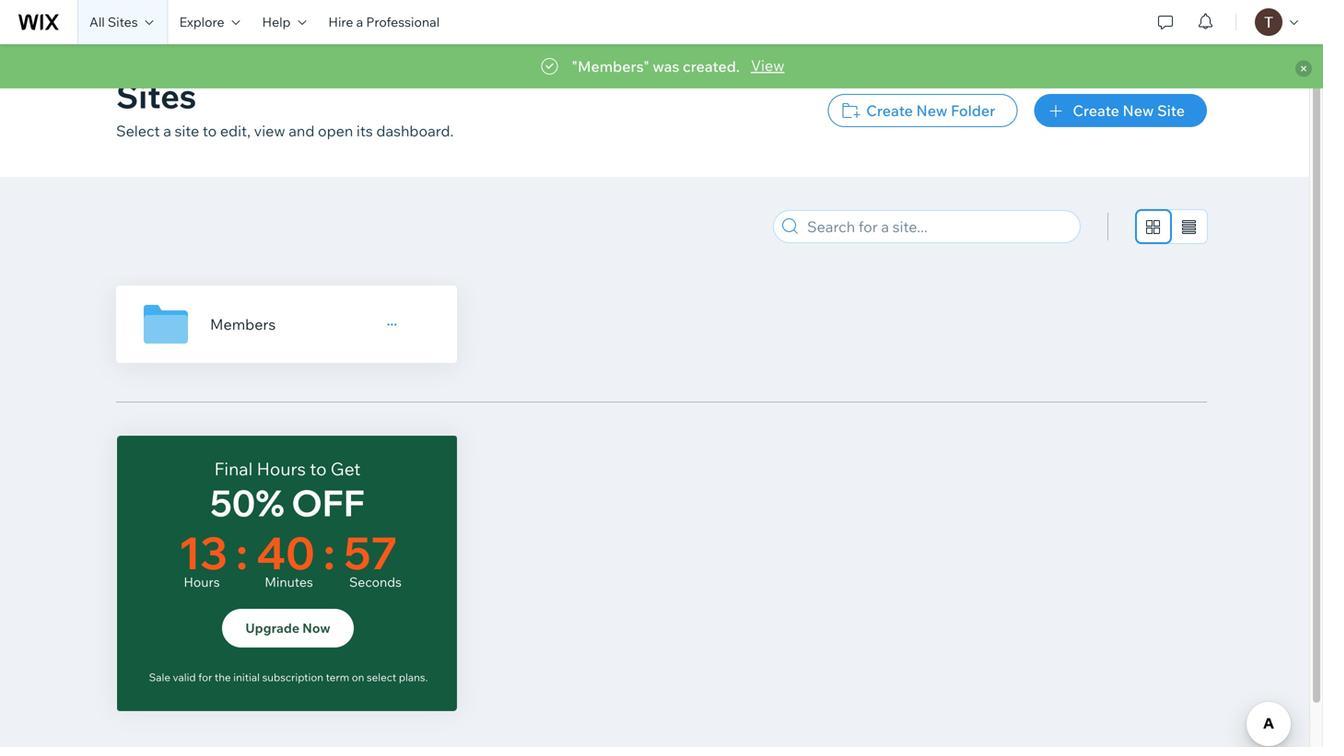 Task type: describe. For each thing, give the bounding box(es) containing it.
- limited time only - 50% off
[[203, 466, 371, 526]]

hire a professional link
[[317, 0, 451, 44]]

wix
[[237, 553, 267, 575]]

1 vertical spatial to
[[310, 458, 327, 480]]

13
[[178, 525, 228, 581]]

off
[[291, 480, 365, 526]]

sites select a site to edit, view and open its dashboard.
[[116, 75, 454, 140]]

Search for a site... field
[[802, 211, 1075, 242]]

13 : 40 : 57
[[178, 525, 397, 581]]

dashboard.
[[376, 122, 454, 140]]

term inside offer ends december 13, 2023 (11:59 pm pt). valid for the initial subscription term only.
[[318, 672, 342, 685]]

save now link
[[220, 600, 353, 640]]

its
[[357, 122, 373, 140]]

1 - from the left
[[203, 466, 209, 488]]

view
[[254, 122, 285, 140]]

the inside offer ends december 13, 2023 (11:59 pm pt). valid for the initial subscription term only.
[[207, 672, 224, 685]]

seconds
[[349, 574, 402, 590]]

offer
[[155, 658, 181, 671]]

offer ends december 13, 2023 (11:59 pm pt). valid for the initial subscription term only.
[[155, 658, 419, 685]]

final
[[214, 458, 253, 480]]

members
[[210, 315, 276, 334]]

site
[[175, 122, 199, 140]]

select wix premium plans
[[181, 553, 393, 575]]

all
[[89, 14, 105, 30]]

13,
[[264, 658, 278, 671]]

sale valid for the initial subscription term on select plans.
[[149, 671, 428, 684]]

select
[[367, 671, 396, 684]]

subscription inside offer ends december 13, 2023 (11:59 pm pt). valid for the initial subscription term only.
[[255, 672, 316, 685]]

valid
[[173, 671, 196, 684]]

create new folder
[[867, 101, 996, 120]]

final hours to get
[[214, 458, 361, 480]]

initial inside offer ends december 13, 2023 (11:59 pm pt). valid for the initial subscription term only.
[[226, 672, 252, 685]]

2 - from the left
[[366, 466, 371, 488]]

create new site button
[[1034, 94, 1207, 127]]

help
[[262, 14, 291, 30]]

upgrade now link
[[222, 609, 354, 648]]

upgrade now
[[246, 620, 330, 636]]

and
[[289, 122, 315, 140]]

create for create new site
[[1073, 101, 1120, 120]]

create new folder button
[[828, 94, 1018, 127]]

term left on
[[326, 671, 349, 684]]

now for upgrade now
[[302, 620, 330, 636]]

a inside sites select a site to edit, view and open its dashboard.
[[163, 122, 171, 140]]

for inside offer ends december 13, 2023 (11:59 pm pt). valid for the initial subscription term only.
[[405, 658, 419, 671]]

was
[[653, 57, 680, 76]]

premium
[[271, 553, 345, 575]]

help button
[[251, 0, 317, 44]]

"members"
[[572, 57, 649, 76]]

save
[[252, 611, 286, 629]]

new for site
[[1123, 101, 1154, 120]]

0 horizontal spatial for
[[198, 671, 212, 684]]



Task type: vqa. For each thing, say whether or not it's contained in the screenshot.
Portfolio
no



Task type: locate. For each thing, give the bounding box(es) containing it.
0 vertical spatial select
[[116, 122, 160, 140]]

a right hire
[[356, 14, 363, 30]]

new inside button
[[1123, 101, 1154, 120]]

create
[[867, 101, 913, 120], [1073, 101, 1120, 120]]

minutes
[[265, 574, 313, 590]]

sites right all on the left top
[[108, 14, 138, 30]]

explore
[[179, 14, 224, 30]]

1 horizontal spatial -
[[366, 466, 371, 488]]

a left site
[[163, 122, 171, 140]]

new left site
[[1123, 101, 1154, 120]]

now for save now
[[289, 611, 322, 629]]

0 horizontal spatial -
[[203, 466, 209, 488]]

:
[[236, 525, 248, 581], [323, 525, 335, 581]]

57
[[344, 525, 397, 581]]

"members" was created.
[[572, 57, 740, 76]]

-
[[203, 466, 209, 488], [366, 466, 371, 488]]

sites
[[108, 14, 138, 30], [116, 75, 196, 117]]

2023
[[280, 658, 305, 671]]

the right ends
[[215, 671, 231, 684]]

hours
[[257, 458, 306, 480], [184, 574, 220, 590]]

1 horizontal spatial :
[[323, 525, 335, 581]]

select left site
[[116, 122, 160, 140]]

1 horizontal spatial select
[[181, 553, 233, 575]]

- right 'get' in the left of the page
[[366, 466, 371, 488]]

the down ends
[[207, 672, 224, 685]]

now inside "link"
[[302, 620, 330, 636]]

0 vertical spatial sites
[[108, 14, 138, 30]]

0 horizontal spatial select
[[116, 122, 160, 140]]

for
[[405, 658, 419, 671], [198, 671, 212, 684]]

term
[[326, 671, 349, 684], [318, 672, 342, 685]]

to inside sites select a site to edit, view and open its dashboard.
[[203, 122, 217, 140]]

create new site
[[1073, 101, 1185, 120]]

only.
[[344, 672, 367, 685]]

0 horizontal spatial hours
[[184, 574, 220, 590]]

hours left wix
[[184, 574, 220, 590]]

new for folder
[[916, 101, 948, 120]]

save now
[[252, 611, 322, 629]]

1 new from the left
[[916, 101, 948, 120]]

create inside button
[[867, 101, 913, 120]]

professional
[[366, 14, 440, 30]]

create for create new folder
[[867, 101, 913, 120]]

select
[[116, 122, 160, 140], [181, 553, 233, 575]]

view link
[[751, 54, 785, 76]]

1 horizontal spatial to
[[310, 458, 327, 480]]

december
[[210, 658, 262, 671]]

- left final
[[203, 466, 209, 488]]

initial down december
[[226, 672, 252, 685]]

term down (11:59
[[318, 672, 342, 685]]

limited
[[213, 466, 274, 488]]

now
[[289, 611, 322, 629], [302, 620, 330, 636]]

2 create from the left
[[1073, 101, 1120, 120]]

valid
[[379, 658, 403, 671]]

get
[[331, 458, 361, 480]]

ends
[[183, 658, 208, 671]]

0 vertical spatial a
[[356, 14, 363, 30]]

select inside sites select a site to edit, view and open its dashboard.
[[116, 122, 160, 140]]

sale
[[149, 671, 170, 684]]

new
[[916, 101, 948, 120], [1123, 101, 1154, 120]]

1 horizontal spatial hours
[[257, 458, 306, 480]]

1 horizontal spatial new
[[1123, 101, 1154, 120]]

: right 13 at the bottom of page
[[236, 525, 248, 581]]

initial
[[233, 671, 260, 684], [226, 672, 252, 685]]

new left the folder
[[916, 101, 948, 120]]

select left wix
[[181, 553, 233, 575]]

all sites
[[89, 14, 138, 30]]

1 horizontal spatial for
[[405, 658, 419, 671]]

created.
[[683, 57, 740, 76]]

time
[[278, 466, 319, 488]]

create inside button
[[1073, 101, 1120, 120]]

create left the folder
[[867, 101, 913, 120]]

a inside hire a professional link
[[356, 14, 363, 30]]

to right site
[[203, 122, 217, 140]]

the
[[215, 671, 231, 684], [207, 672, 224, 685]]

only
[[323, 466, 362, 488]]

2 new from the left
[[1123, 101, 1154, 120]]

sites up site
[[116, 75, 196, 117]]

2 : from the left
[[323, 525, 335, 581]]

alert containing view
[[0, 44, 1323, 88]]

1 create from the left
[[867, 101, 913, 120]]

hire a professional
[[328, 14, 440, 30]]

folder
[[951, 101, 996, 120]]

0 horizontal spatial a
[[163, 122, 171, 140]]

pt).
[[357, 658, 376, 671]]

to
[[203, 122, 217, 140], [310, 458, 327, 480]]

site
[[1157, 101, 1185, 120]]

pm
[[338, 658, 355, 671]]

0 horizontal spatial to
[[203, 122, 217, 140]]

: left the '57'
[[323, 525, 335, 581]]

new inside button
[[916, 101, 948, 120]]

0 horizontal spatial new
[[916, 101, 948, 120]]

hire
[[328, 14, 353, 30]]

1 vertical spatial sites
[[116, 75, 196, 117]]

1 vertical spatial a
[[163, 122, 171, 140]]

open
[[318, 122, 353, 140]]

hours right final
[[257, 458, 306, 480]]

sites inside sites select a site to edit, view and open its dashboard.
[[116, 75, 196, 117]]

view
[[751, 56, 785, 75]]

upgrade
[[246, 620, 299, 636]]

alert
[[0, 44, 1323, 88]]

subscription
[[262, 671, 324, 684], [255, 672, 316, 685]]

(11:59
[[307, 658, 336, 671]]

1 vertical spatial hours
[[184, 574, 220, 590]]

plans.
[[399, 671, 428, 684]]

initial left 13,
[[233, 671, 260, 684]]

edit,
[[220, 122, 251, 140]]

1 horizontal spatial a
[[356, 14, 363, 30]]

to left 'get' in the left of the page
[[310, 458, 327, 480]]

0 horizontal spatial create
[[867, 101, 913, 120]]

1 : from the left
[[236, 525, 248, 581]]

on
[[352, 671, 364, 684]]

create left site
[[1073, 101, 1120, 120]]

40
[[256, 525, 315, 581]]

plans
[[349, 553, 393, 575]]

0 vertical spatial to
[[203, 122, 217, 140]]

a
[[356, 14, 363, 30], [163, 122, 171, 140]]

0 vertical spatial hours
[[257, 458, 306, 480]]

1 vertical spatial select
[[181, 553, 233, 575]]

0 horizontal spatial :
[[236, 525, 248, 581]]

1 horizontal spatial create
[[1073, 101, 1120, 120]]

50%
[[210, 480, 284, 526]]



